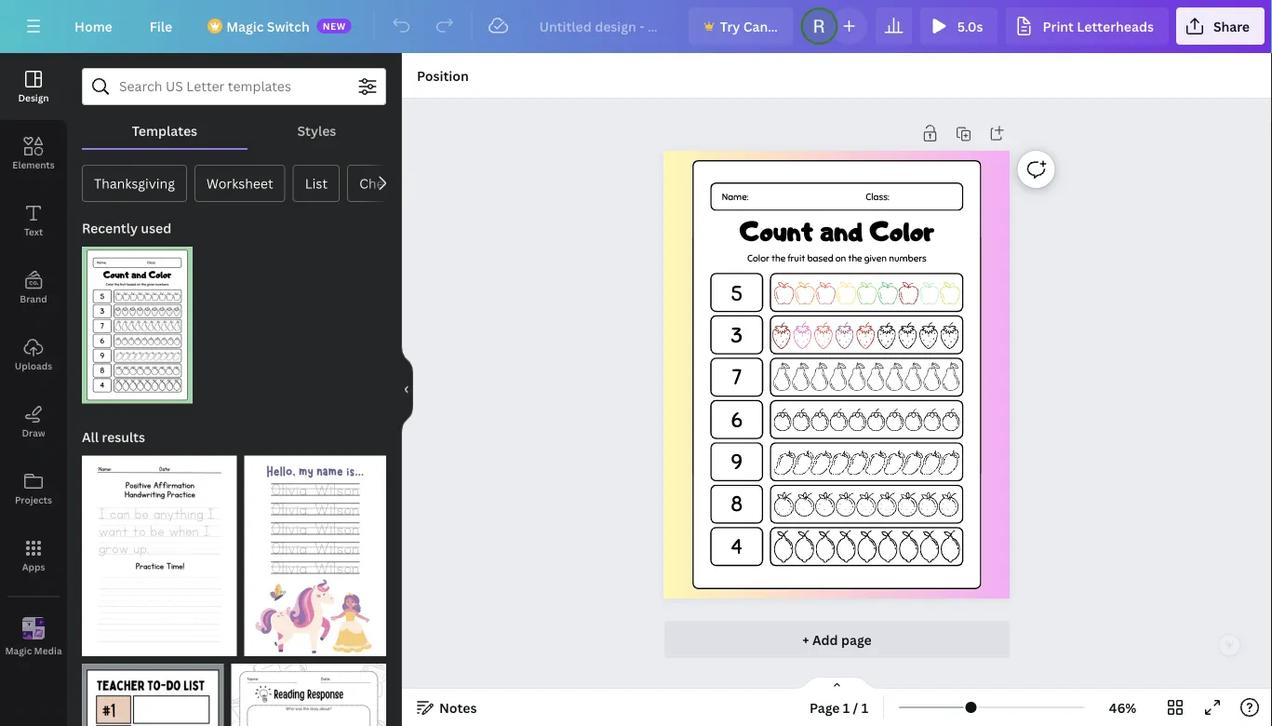 Task type: describe. For each thing, give the bounding box(es) containing it.
page
[[810, 699, 840, 716]]

count and color
[[740, 214, 935, 248]]

Design title text field
[[525, 7, 681, 45]]

magic switch
[[226, 17, 310, 35]]

text button
[[0, 187, 67, 254]]

canva
[[744, 17, 783, 35]]

magic for magic media
[[5, 645, 32, 657]]

main menu bar
[[0, 0, 1273, 53]]

1 vertical spatial color
[[748, 253, 770, 265]]

position
[[417, 67, 469, 84]]

media
[[34, 645, 62, 657]]

numbers
[[890, 253, 927, 265]]

green simple fruit illustrated mathematics count and color worksheet image
[[82, 247, 193, 404]]

list
[[305, 175, 328, 192]]

file button
[[135, 7, 187, 45]]

design
[[18, 91, 49, 104]]

page 1 / 1
[[810, 699, 869, 716]]

magic media button
[[0, 604, 67, 671]]

results
[[102, 428, 145, 446]]

page
[[842, 631, 872, 649]]

5
[[731, 280, 743, 307]]

text
[[24, 225, 43, 238]]

organic teacher to-do list worksheet image
[[82, 664, 224, 726]]

home link
[[60, 7, 127, 45]]

9
[[731, 449, 743, 475]]

magic media
[[5, 645, 62, 657]]

checklist button
[[347, 165, 429, 202]]

+ add page button
[[664, 621, 1011, 658]]

uploads
[[15, 359, 52, 372]]

/
[[853, 699, 859, 716]]

new
[[323, 20, 346, 32]]

share
[[1214, 17, 1250, 35]]

recently used
[[82, 219, 172, 237]]

of
[[99, 639, 113, 651]]

fruit
[[788, 253, 806, 265]]

on
[[836, 253, 847, 265]]

pro
[[786, 17, 808, 35]]

styles
[[297, 122, 336, 139]]

templates button
[[82, 113, 247, 148]]

apps
[[22, 561, 45, 573]]

count
[[740, 214, 814, 248]]

10
[[116, 639, 128, 651]]

thanksgiving
[[94, 175, 175, 192]]

styles button
[[247, 113, 386, 148]]

position button
[[410, 61, 476, 90]]

green simple fruit illustrated mathematics count and color worksheet group
[[82, 236, 193, 404]]

worksheet button
[[195, 165, 286, 202]]

1 horizontal spatial color
[[870, 214, 935, 248]]

thanksgiving button
[[82, 165, 187, 202]]

5.0s
[[958, 17, 984, 35]]

1 the from the left
[[772, 253, 786, 265]]

given
[[865, 253, 888, 265]]

try
[[721, 17, 741, 35]]

apps button
[[0, 522, 67, 589]]

try canva pro button
[[689, 7, 808, 45]]

add
[[813, 631, 839, 649]]

share button
[[1177, 7, 1265, 45]]

notes button
[[410, 693, 485, 723]]

elements
[[12, 158, 55, 171]]

1 horizontal spatial 1
[[843, 699, 850, 716]]

Search US Letter templates search field
[[119, 69, 349, 104]]

2 horizontal spatial 1
[[862, 699, 869, 716]]

try canva pro
[[721, 17, 808, 35]]

all results
[[82, 428, 145, 446]]

and
[[821, 214, 864, 248]]

recently
[[82, 219, 138, 237]]

list button
[[293, 165, 340, 202]]



Task type: locate. For each thing, give the bounding box(es) containing it.
switch
[[267, 17, 310, 35]]

projects
[[15, 493, 52, 506]]

magic inside button
[[5, 645, 32, 657]]

color
[[870, 214, 935, 248], [748, 253, 770, 265]]

print
[[1043, 17, 1074, 35]]

0 horizontal spatial the
[[772, 253, 786, 265]]

2 the from the left
[[849, 253, 863, 265]]

the left fruit
[[772, 253, 786, 265]]

1 of 10
[[91, 639, 128, 651]]

checklist
[[359, 175, 417, 192]]

color down count
[[748, 253, 770, 265]]

brand button
[[0, 254, 67, 321]]

0 vertical spatial color
[[870, 214, 935, 248]]

brand
[[20, 292, 47, 305]]

1 horizontal spatial the
[[849, 253, 863, 265]]

draw
[[22, 426, 45, 439]]

canva assistant image
[[1223, 638, 1237, 652]]

print letterheads button
[[1006, 7, 1169, 45]]

templates
[[132, 122, 197, 139]]

0 vertical spatial magic
[[226, 17, 264, 35]]

magic left 'media'
[[5, 645, 32, 657]]

46% button
[[1093, 693, 1154, 723]]

all
[[82, 428, 99, 446]]

magic
[[226, 17, 264, 35], [5, 645, 32, 657]]

1 left of
[[91, 639, 97, 651]]

purple illustrative name preschool tracing worksheet group
[[244, 444, 386, 656]]

5.0s button
[[921, 7, 999, 45]]

1 vertical spatial magic
[[5, 645, 32, 657]]

hide image
[[401, 345, 413, 434]]

used
[[141, 219, 172, 237]]

8
[[731, 491, 743, 518]]

1 inside positive affirmation handwriting practice group
[[91, 639, 97, 651]]

magic inside main menu bar
[[226, 17, 264, 35]]

magic left 'switch'
[[226, 17, 264, 35]]

file
[[150, 17, 172, 35]]

positive affirmation handwriting practice group
[[82, 444, 237, 656]]

purple illustrative name preschool tracing worksheet image
[[244, 456, 386, 656]]

the right on
[[849, 253, 863, 265]]

1 left the /
[[843, 699, 850, 716]]

1 horizontal spatial magic
[[226, 17, 264, 35]]

+ add page
[[803, 631, 872, 649]]

projects button
[[0, 455, 67, 522]]

side panel tab list
[[0, 53, 67, 671]]

0 horizontal spatial color
[[748, 253, 770, 265]]

name:
[[722, 191, 749, 203]]

organic teacher to-do list worksheet group
[[82, 653, 224, 726]]

letterheads
[[1078, 17, 1154, 35]]

notes
[[439, 699, 477, 716]]

elements button
[[0, 120, 67, 187]]

draw button
[[0, 388, 67, 455]]

print letterheads
[[1043, 17, 1154, 35]]

color the fruit based on the given numbers
[[748, 253, 927, 265]]

7
[[732, 364, 742, 391]]

based
[[808, 253, 834, 265]]

3
[[731, 322, 744, 349]]

uploads button
[[0, 321, 67, 388]]

46%
[[1110, 699, 1137, 716]]

class:
[[866, 191, 890, 203]]

the
[[772, 253, 786, 265], [849, 253, 863, 265]]

0 horizontal spatial 1
[[91, 639, 97, 651]]

home
[[74, 17, 112, 35]]

1 right the /
[[862, 699, 869, 716]]

greyscale playful doodle open-ended reading response questions worksheets group
[[231, 653, 386, 726]]

magic for magic switch
[[226, 17, 264, 35]]

1
[[91, 639, 97, 651], [843, 699, 850, 716], [862, 699, 869, 716]]

show pages image
[[793, 676, 882, 691]]

design button
[[0, 53, 67, 120]]

color up numbers in the top of the page
[[870, 214, 935, 248]]

6
[[731, 407, 743, 433]]

4
[[732, 533, 743, 560]]

worksheet
[[207, 175, 273, 192]]

0 horizontal spatial magic
[[5, 645, 32, 657]]

+
[[803, 631, 810, 649]]



Task type: vqa. For each thing, say whether or not it's contained in the screenshot.
"BROWSE ALL TEMPLATES"
no



